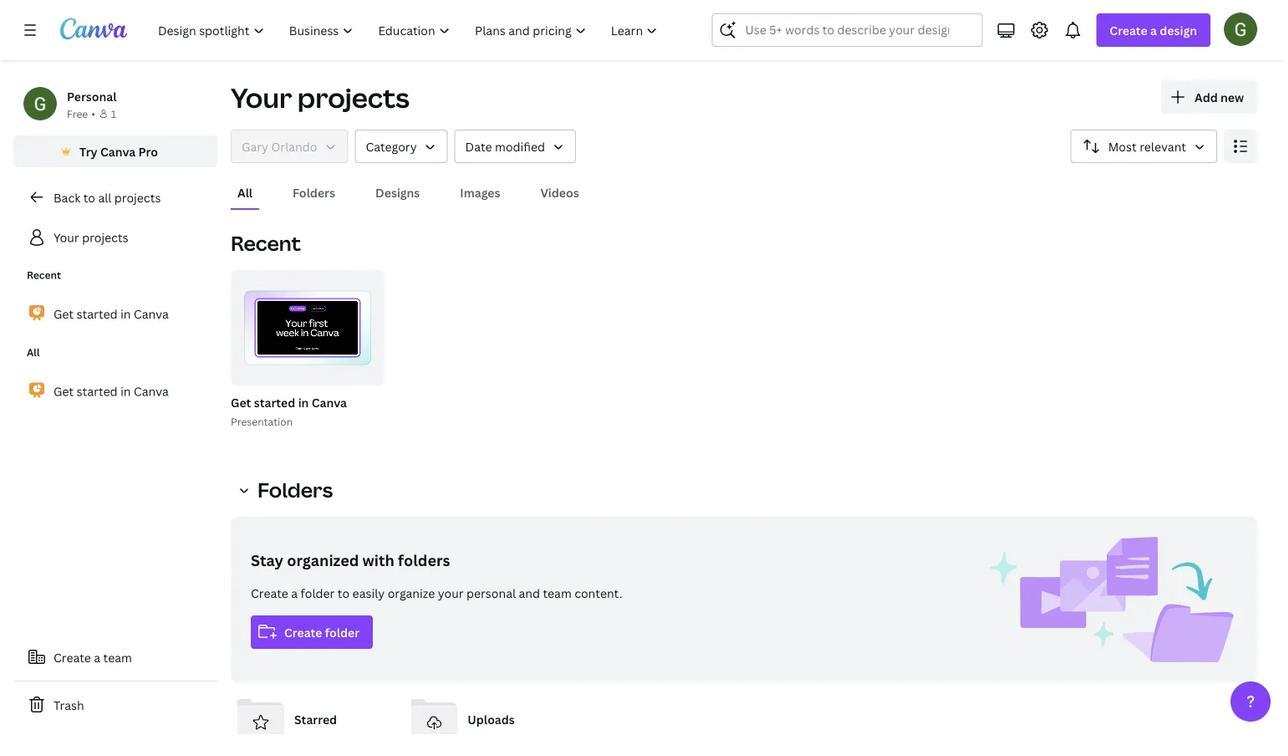 Task type: vqa. For each thing, say whether or not it's contained in the screenshot.
workflows,
no



Task type: describe. For each thing, give the bounding box(es) containing it.
create a team
[[54, 649, 132, 665]]

create for create a design
[[1110, 22, 1148, 38]]

of
[[349, 366, 361, 378]]

pro
[[138, 143, 158, 159]]

2 get started in canva link from the top
[[13, 373, 217, 409]]

folders button
[[231, 473, 343, 507]]

personal
[[67, 88, 117, 104]]

try canva pro
[[80, 143, 158, 159]]

Date modified button
[[455, 130, 576, 163]]

personal
[[467, 585, 516, 601]]

free •
[[67, 107, 95, 120]]

1 vertical spatial all
[[27, 345, 40, 359]]

canva inside get started in canva presentation
[[312, 394, 347, 410]]

designs
[[376, 184, 420, 200]]

gary
[[242, 138, 268, 154]]

in for first get started in canva "link"
[[120, 306, 131, 322]]

1 horizontal spatial to
[[338, 585, 350, 601]]

1 get started in canva link from the top
[[13, 296, 217, 332]]

presentation
[[231, 414, 293, 428]]

get started in canva button
[[231, 392, 347, 413]]

1 horizontal spatial team
[[543, 585, 572, 601]]

content.
[[575, 585, 622, 601]]

all
[[98, 189, 112, 205]]

uploads link
[[404, 689, 564, 735]]

gary orlando image
[[1224, 12, 1258, 46]]

add
[[1195, 89, 1218, 105]]

0 vertical spatial your
[[231, 79, 292, 116]]

images
[[460, 184, 500, 200]]

folders
[[398, 550, 450, 570]]

create a team button
[[13, 641, 217, 674]]

date modified
[[465, 138, 545, 154]]

and
[[519, 585, 540, 601]]

new
[[1221, 89, 1244, 105]]

stay
[[251, 550, 284, 570]]

gary orlando
[[242, 138, 317, 154]]

images button
[[454, 176, 507, 208]]

canva inside button
[[100, 143, 136, 159]]

stay organized with folders
[[251, 550, 450, 570]]

team inside button
[[103, 649, 132, 665]]

folders inside folders dropdown button
[[258, 476, 333, 503]]

folder inside button
[[325, 624, 360, 640]]

date
[[465, 138, 492, 154]]

folders inside folders button
[[293, 184, 335, 200]]

create folder
[[284, 624, 360, 640]]

create for create a team
[[54, 649, 91, 665]]

create a design
[[1110, 22, 1198, 38]]

category
[[366, 138, 417, 154]]

back to all projects link
[[13, 181, 217, 214]]

create a design button
[[1097, 13, 1211, 47]]

trash
[[54, 697, 84, 713]]

back to all projects
[[54, 189, 161, 205]]

your projects link
[[13, 221, 217, 254]]

modified
[[495, 138, 545, 154]]

add new button
[[1162, 80, 1258, 114]]

a for folder
[[291, 585, 298, 601]]

try
[[80, 143, 98, 159]]



Task type: locate. For each thing, give the bounding box(es) containing it.
folders down orlando
[[293, 184, 335, 200]]

canva
[[100, 143, 136, 159], [134, 306, 169, 322], [134, 383, 169, 399], [312, 394, 347, 410]]

projects down all
[[82, 230, 128, 245]]

your projects up orlando
[[231, 79, 410, 116]]

easily
[[353, 585, 385, 601]]

create inside button
[[54, 649, 91, 665]]

1 for 1
[[111, 107, 116, 120]]

0 vertical spatial get started in canva
[[54, 306, 169, 322]]

to
[[83, 189, 95, 205], [338, 585, 350, 601]]

videos
[[541, 184, 579, 200]]

in for 1st get started in canva "link" from the bottom
[[120, 383, 131, 399]]

a up trash link
[[94, 649, 100, 665]]

get
[[54, 306, 74, 322], [54, 383, 74, 399], [231, 394, 251, 410]]

most relevant
[[1109, 138, 1187, 154]]

relevant
[[1140, 138, 1187, 154]]

2 horizontal spatial a
[[1151, 22, 1157, 38]]

create
[[1110, 22, 1148, 38], [251, 585, 288, 601], [284, 624, 322, 640], [54, 649, 91, 665]]

Owner button
[[231, 130, 348, 163]]

your up gary on the top of page
[[231, 79, 292, 116]]

27
[[363, 366, 373, 378]]

get inside get started in canva presentation
[[231, 394, 251, 410]]

get started in canva link
[[13, 296, 217, 332], [13, 373, 217, 409]]

starred
[[294, 711, 337, 727]]

1 vertical spatial a
[[291, 585, 298, 601]]

create for create a folder to easily organize your personal and team content.
[[251, 585, 288, 601]]

folders up organized
[[258, 476, 333, 503]]

a
[[1151, 22, 1157, 38], [291, 585, 298, 601], [94, 649, 100, 665]]

1 for 1 of 27
[[341, 366, 346, 378]]

folders button
[[286, 176, 342, 208]]

team up trash link
[[103, 649, 132, 665]]

0 vertical spatial projects
[[298, 79, 410, 116]]

design
[[1160, 22, 1198, 38]]

team
[[543, 585, 572, 601], [103, 649, 132, 665]]

0 horizontal spatial 1
[[111, 107, 116, 120]]

0 vertical spatial a
[[1151, 22, 1157, 38]]

free
[[67, 107, 88, 120]]

trash link
[[13, 688, 217, 722]]

a for design
[[1151, 22, 1157, 38]]

top level navigation element
[[147, 13, 672, 47]]

a for team
[[94, 649, 100, 665]]

organize
[[388, 585, 435, 601]]

1
[[111, 107, 116, 120], [341, 366, 346, 378]]

all inside the all button
[[238, 184, 253, 200]]

1 left of
[[341, 366, 346, 378]]

None search field
[[712, 13, 983, 47]]

designs button
[[369, 176, 427, 208]]

your projects
[[231, 79, 410, 116], [54, 230, 128, 245]]

0 vertical spatial to
[[83, 189, 95, 205]]

create down organized
[[284, 624, 322, 640]]

projects up category
[[298, 79, 410, 116]]

1 vertical spatial 1
[[341, 366, 346, 378]]

to inside the back to all projects link
[[83, 189, 95, 205]]

create folder button
[[251, 615, 373, 649]]

add new
[[1195, 89, 1244, 105]]

team right and
[[543, 585, 572, 601]]

uploads
[[468, 711, 515, 727]]

0 vertical spatial team
[[543, 585, 572, 601]]

create a folder to easily organize your personal and team content.
[[251, 585, 622, 601]]

0 horizontal spatial a
[[94, 649, 100, 665]]

get started in canva
[[54, 306, 169, 322], [54, 383, 169, 399]]

a inside dropdown button
[[1151, 22, 1157, 38]]

1 horizontal spatial recent
[[231, 230, 301, 257]]

0 vertical spatial 1
[[111, 107, 116, 120]]

recent down the all button
[[231, 230, 301, 257]]

1 horizontal spatial your
[[231, 79, 292, 116]]

1 vertical spatial to
[[338, 585, 350, 601]]

Category button
[[355, 130, 448, 163]]

1 horizontal spatial 1
[[341, 366, 346, 378]]

a left design
[[1151, 22, 1157, 38]]

get started in canva presentation
[[231, 394, 347, 428]]

0 vertical spatial get started in canva link
[[13, 296, 217, 332]]

0 horizontal spatial all
[[27, 345, 40, 359]]

0 horizontal spatial to
[[83, 189, 95, 205]]

0 horizontal spatial your
[[54, 230, 79, 245]]

1 vertical spatial projects
[[114, 189, 161, 205]]

folder down organized
[[301, 585, 335, 601]]

1 get started in canva from the top
[[54, 306, 169, 322]]

1 of 27
[[341, 366, 373, 378]]

try canva pro button
[[13, 135, 217, 167]]

1 vertical spatial get started in canva link
[[13, 373, 217, 409]]

1 vertical spatial your projects
[[54, 230, 128, 245]]

1 vertical spatial get started in canva
[[54, 383, 169, 399]]

create up trash
[[54, 649, 91, 665]]

in inside get started in canva presentation
[[298, 394, 309, 410]]

1 horizontal spatial a
[[291, 585, 298, 601]]

0 horizontal spatial team
[[103, 649, 132, 665]]

create inside dropdown button
[[1110, 22, 1148, 38]]

create left design
[[1110, 22, 1148, 38]]

2 vertical spatial projects
[[82, 230, 128, 245]]

a inside button
[[94, 649, 100, 665]]

create for create folder
[[284, 624, 322, 640]]

recent down your projects link
[[27, 268, 61, 282]]

your
[[438, 585, 464, 601]]

projects right all
[[114, 189, 161, 205]]

create inside button
[[284, 624, 322, 640]]

all button
[[231, 176, 259, 208]]

back
[[54, 189, 80, 205]]

folder down easily
[[325, 624, 360, 640]]

0 vertical spatial recent
[[231, 230, 301, 257]]

to left easily
[[338, 585, 350, 601]]

1 vertical spatial folders
[[258, 476, 333, 503]]

Sort by button
[[1071, 130, 1218, 163]]

folder
[[301, 585, 335, 601], [325, 624, 360, 640]]

Search search field
[[745, 14, 949, 46]]

your
[[231, 79, 292, 116], [54, 230, 79, 245]]

videos button
[[534, 176, 586, 208]]

0 horizontal spatial your projects
[[54, 230, 128, 245]]

1 vertical spatial folder
[[325, 624, 360, 640]]

your down back
[[54, 230, 79, 245]]

a up create folder button
[[291, 585, 298, 601]]

started
[[77, 306, 118, 322], [77, 383, 118, 399], [254, 394, 295, 410]]

projects
[[298, 79, 410, 116], [114, 189, 161, 205], [82, 230, 128, 245]]

1 vertical spatial recent
[[27, 268, 61, 282]]

1 vertical spatial your
[[54, 230, 79, 245]]

all
[[238, 184, 253, 200], [27, 345, 40, 359]]

folders
[[293, 184, 335, 200], [258, 476, 333, 503]]

•
[[91, 107, 95, 120]]

1 vertical spatial team
[[103, 649, 132, 665]]

1 horizontal spatial your projects
[[231, 79, 410, 116]]

0 vertical spatial folders
[[293, 184, 335, 200]]

in
[[120, 306, 131, 322], [120, 383, 131, 399], [298, 394, 309, 410]]

your projects down all
[[54, 230, 128, 245]]

to left all
[[83, 189, 95, 205]]

create down the stay
[[251, 585, 288, 601]]

1 horizontal spatial all
[[238, 184, 253, 200]]

0 vertical spatial all
[[238, 184, 253, 200]]

started inside get started in canva presentation
[[254, 394, 295, 410]]

most
[[1109, 138, 1137, 154]]

2 vertical spatial a
[[94, 649, 100, 665]]

organized
[[287, 550, 359, 570]]

0 vertical spatial folder
[[301, 585, 335, 601]]

starred link
[[231, 689, 391, 735]]

2 get started in canva from the top
[[54, 383, 169, 399]]

0 vertical spatial your projects
[[231, 79, 410, 116]]

1 right "•"
[[111, 107, 116, 120]]

orlando
[[271, 138, 317, 154]]

with
[[363, 550, 395, 570]]

recent
[[231, 230, 301, 257], [27, 268, 61, 282]]

0 horizontal spatial recent
[[27, 268, 61, 282]]



